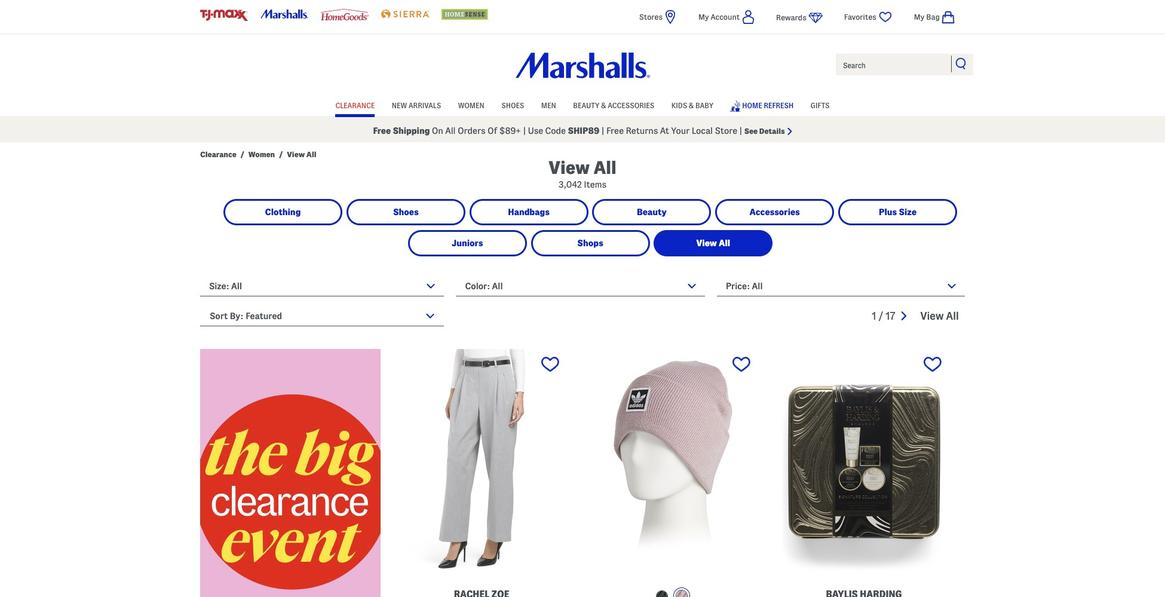 Task type: describe. For each thing, give the bounding box(es) containing it.
view for view all
[[697, 239, 717, 248]]

wce image
[[200, 349, 381, 597]]

gifts
[[811, 101, 830, 109]]

tall utility beanie image
[[583, 349, 763, 575]]

new
[[392, 101, 407, 109]]

men link
[[542, 95, 556, 114]]

navigation inside product sorting "navigation"
[[872, 303, 966, 331]]

/ for 1
[[879, 310, 884, 322]]

view all link
[[656, 232, 771, 255]]

kids & baby link
[[672, 95, 714, 114]]

returns
[[626, 126, 658, 136]]

beauty link
[[594, 201, 710, 224]]

sort by: featured
[[210, 311, 282, 321]]

my for my account
[[699, 13, 709, 21]]

3,042
[[559, 180, 582, 190]]

shoes for the bottommost shoes link
[[393, 207, 419, 217]]

view all link
[[921, 310, 960, 322]]

home
[[743, 101, 763, 109]]

shops
[[578, 239, 604, 248]]

new arrivals
[[392, 101, 441, 109]]

1 horizontal spatial shoes link
[[502, 95, 525, 114]]

local
[[692, 126, 713, 136]]

orders
[[458, 126, 486, 136]]

view
[[921, 310, 944, 322]]

tjmaxx.com image
[[200, 10, 248, 21]]

plus
[[879, 207, 897, 217]]

marshalls.com image
[[261, 10, 308, 19]]

at
[[660, 126, 670, 136]]

compare at              $18 element
[[583, 349, 763, 597]]

plus size
[[879, 207, 917, 217]]

1 horizontal spatial women
[[458, 101, 485, 109]]

1 horizontal spatial /
[[279, 150, 283, 158]]

beauty for beauty & accessories
[[573, 101, 600, 109]]

product pagination menu bar
[[872, 303, 966, 331]]

arrivals
[[409, 101, 441, 109]]

green/black image
[[656, 591, 668, 597]]

all for price: all
[[752, 282, 763, 291]]

all for view all
[[719, 239, 731, 248]]

clearance for clearance
[[336, 101, 375, 109]]

17
[[886, 310, 896, 322]]

accessories inside menu bar
[[608, 101, 655, 109]]

product sorting navigation
[[200, 303, 966, 335]]

clearance / women / view all
[[200, 150, 317, 158]]

baylis harding sweet mandarin grapefruit luxury bathing tin kit image
[[774, 349, 955, 575]]

stretch trouser pants with real belt image
[[392, 349, 572, 575]]

my bag
[[915, 13, 940, 21]]

size:
[[209, 282, 229, 291]]

handbags
[[508, 207, 550, 217]]

rewards
[[777, 13, 807, 22]]

1 horizontal spatial women link
[[458, 95, 485, 114]]

free shipping on all orders of $89+ | use code ship89 | free returns at your local store | see details
[[373, 126, 785, 136]]

1 horizontal spatial accessories
[[750, 207, 800, 217]]

favorites link
[[845, 10, 894, 25]]

rachel zoe compare at              $40 element
[[392, 349, 572, 597]]

plus size link
[[841, 201, 956, 224]]

2 free from the left
[[607, 126, 624, 136]]

clothing link
[[225, 201, 341, 224]]

shoes for the right shoes link
[[502, 101, 525, 109]]

all
[[947, 310, 960, 322]]

shipping
[[393, 126, 430, 136]]

list box inside compare at              $18 element
[[653, 588, 693, 597]]

site search search field
[[835, 53, 975, 77]]

view for view all 3,042 items
[[549, 158, 590, 178]]

juniors
[[452, 239, 483, 248]]

shops link
[[533, 232, 648, 255]]

1 / 17
[[872, 310, 896, 322]]

details
[[760, 127, 785, 135]]

beauty & accessories
[[573, 101, 655, 109]]

view all
[[921, 310, 960, 322]]

sort
[[210, 311, 228, 321]]

my account link
[[699, 10, 755, 25]]

$89+
[[500, 126, 521, 136]]

accessories link
[[718, 201, 833, 224]]

menu bar inside "banner"
[[200, 94, 966, 116]]

rewards link
[[777, 10, 823, 25]]

home refresh
[[743, 101, 794, 109]]

beauty for beauty
[[637, 207, 667, 217]]

see details link
[[745, 127, 792, 135]]

featured
[[246, 311, 282, 321]]



Task type: vqa. For each thing, say whether or not it's contained in the screenshot.
BEAUTY in the "menu bar"
yes



Task type: locate. For each thing, give the bounding box(es) containing it.
women link
[[458, 95, 485, 114], [249, 149, 275, 159]]

1 horizontal spatial clearance link
[[336, 95, 375, 114]]

free down 'beauty & accessories'
[[607, 126, 624, 136]]

menu bar containing clearance
[[200, 94, 966, 116]]

all inside view all 3,042 items
[[594, 158, 617, 178]]

favorites
[[845, 13, 877, 21]]

2 horizontal spatial view
[[697, 239, 717, 248]]

2 my from the left
[[915, 13, 925, 21]]

my for my bag
[[915, 13, 925, 21]]

all inside marquee
[[446, 126, 456, 136]]

0 horizontal spatial shoes
[[393, 207, 419, 217]]

0 horizontal spatial /
[[241, 150, 244, 158]]

0 vertical spatial beauty
[[573, 101, 600, 109]]

navigation
[[872, 303, 966, 331]]

size
[[899, 207, 917, 217]]

see
[[745, 127, 758, 135]]

1 vertical spatial clearance link
[[200, 149, 237, 159]]

price:
[[726, 282, 750, 291]]

0 horizontal spatial |
[[523, 126, 526, 136]]

1 | from the left
[[523, 126, 526, 136]]

0 vertical spatial clearance
[[336, 101, 375, 109]]

1
[[872, 310, 877, 322]]

accessories
[[608, 101, 655, 109], [750, 207, 800, 217]]

marquee containing free shipping
[[0, 119, 1166, 142]]

1 horizontal spatial shoes
[[502, 101, 525, 109]]

of
[[488, 126, 498, 136]]

0 horizontal spatial view
[[287, 150, 305, 158]]

0 vertical spatial shoes link
[[502, 95, 525, 114]]

shoes link
[[502, 95, 525, 114], [348, 201, 464, 224]]

1 horizontal spatial my
[[915, 13, 925, 21]]

color: all
[[465, 282, 503, 291]]

view inside view all 3,042 items
[[549, 158, 590, 178]]

free left shipping
[[373, 126, 391, 136]]

clearance inside "banner"
[[336, 101, 375, 109]]

0 vertical spatial accessories
[[608, 101, 655, 109]]

0 horizontal spatial women
[[249, 150, 275, 158]]

my bag link
[[915, 10, 966, 25]]

view
[[287, 150, 305, 158], [549, 158, 590, 178], [697, 239, 717, 248]]

my left 'account'
[[699, 13, 709, 21]]

/ for clearance
[[241, 150, 244, 158]]

shoes inside "banner"
[[502, 101, 525, 109]]

None submit
[[956, 57, 968, 69]]

store |
[[715, 126, 743, 136]]

stores
[[640, 13, 663, 21]]

women
[[458, 101, 485, 109], [249, 150, 275, 158]]

home refresh link
[[730, 94, 794, 115]]

& for kids
[[689, 101, 694, 109]]

all for view all 3,042 items
[[594, 158, 617, 178]]

1 & from the left
[[602, 101, 606, 109]]

| right ship89
[[602, 126, 605, 136]]

clearance for clearance / women / view all
[[200, 150, 237, 158]]

1 horizontal spatial clearance
[[336, 101, 375, 109]]

handbags link
[[471, 201, 587, 224]]

0 horizontal spatial beauty
[[573, 101, 600, 109]]

Search text field
[[835, 53, 975, 77]]

bag
[[927, 13, 940, 21]]

list box
[[653, 588, 693, 597]]

1 vertical spatial women
[[249, 150, 275, 158]]

0 horizontal spatial clearance link
[[200, 149, 237, 159]]

my
[[699, 13, 709, 21], [915, 13, 925, 21]]

1 horizontal spatial free
[[607, 126, 624, 136]]

on
[[432, 126, 443, 136]]

multi image
[[676, 590, 688, 597]]

clothing
[[265, 207, 301, 217]]

homesense.com image
[[442, 9, 490, 20]]

navigation containing 1 / 17
[[872, 303, 966, 331]]

1 horizontal spatial |
[[602, 126, 605, 136]]

banner
[[0, 0, 1166, 142]]

0 horizontal spatial my
[[699, 13, 709, 21]]

1 my from the left
[[699, 13, 709, 21]]

0 horizontal spatial clearance
[[200, 150, 237, 158]]

baby
[[696, 101, 714, 109]]

men
[[542, 101, 556, 109]]

your
[[672, 126, 690, 136]]

marquee
[[0, 119, 1166, 142]]

all
[[446, 126, 456, 136], [307, 150, 317, 158], [594, 158, 617, 178], [719, 239, 731, 248], [231, 282, 242, 291], [492, 282, 503, 291], [752, 282, 763, 291]]

all for color: all
[[492, 282, 503, 291]]

1 vertical spatial shoes
[[393, 207, 419, 217]]

none submit inside site search search field
[[956, 57, 968, 69]]

1 free from the left
[[373, 126, 391, 136]]

1 vertical spatial clearance
[[200, 150, 237, 158]]

shoes inside shoes link
[[393, 207, 419, 217]]

& right kids
[[689, 101, 694, 109]]

view all
[[697, 239, 731, 248]]

beauty
[[573, 101, 600, 109], [637, 207, 667, 217]]

1 vertical spatial shoes link
[[348, 201, 464, 224]]

0 horizontal spatial &
[[602, 101, 606, 109]]

new arrivals link
[[392, 95, 441, 114]]

marshalls home image
[[516, 53, 650, 79]]

free
[[373, 126, 391, 136], [607, 126, 624, 136]]

0 horizontal spatial accessories
[[608, 101, 655, 109]]

& up free shipping on all orders of $89+ | use code ship89 | free returns at your local store | see details
[[602, 101, 606, 109]]

0 vertical spatial women link
[[458, 95, 485, 114]]

1 vertical spatial beauty
[[637, 207, 667, 217]]

by:
[[230, 311, 244, 321]]

0 vertical spatial shoes
[[502, 101, 525, 109]]

my account
[[699, 13, 740, 21]]

use
[[528, 126, 544, 136]]

kids & baby
[[672, 101, 714, 109]]

my left bag
[[915, 13, 925, 21]]

2 horizontal spatial /
[[879, 310, 884, 322]]

clearance link
[[336, 95, 375, 114], [200, 149, 237, 159]]

all for size: all
[[231, 282, 242, 291]]

clearance
[[336, 101, 375, 109], [200, 150, 237, 158]]

2 & from the left
[[689, 101, 694, 109]]

| left use
[[523, 126, 526, 136]]

refresh
[[764, 101, 794, 109]]

homegoods.com image
[[321, 9, 369, 20]]

gifts link
[[811, 95, 830, 114]]

juniors link
[[410, 232, 525, 255]]

0 horizontal spatial free
[[373, 126, 391, 136]]

1 horizontal spatial &
[[689, 101, 694, 109]]

items
[[584, 180, 607, 190]]

ship89
[[568, 126, 600, 136]]

view all 3,042 items
[[549, 158, 617, 190]]

|
[[523, 126, 526, 136], [602, 126, 605, 136]]

1 horizontal spatial view
[[549, 158, 590, 178]]

code
[[546, 126, 566, 136]]

/
[[241, 150, 244, 158], [279, 150, 283, 158], [879, 310, 884, 322]]

beauty & accessories link
[[573, 95, 655, 114]]

kids
[[672, 101, 688, 109]]

account
[[711, 13, 740, 21]]

banner containing free shipping
[[0, 0, 1166, 142]]

0 horizontal spatial women link
[[249, 149, 275, 159]]

color:
[[465, 282, 490, 291]]

stores link
[[640, 10, 678, 25]]

0 vertical spatial clearance link
[[336, 95, 375, 114]]

0 vertical spatial women
[[458, 101, 485, 109]]

/ inside product pagination menu bar
[[879, 310, 884, 322]]

sierra.com image
[[381, 10, 429, 19]]

size: all
[[209, 282, 242, 291]]

& for beauty
[[602, 101, 606, 109]]

2 | from the left
[[602, 126, 605, 136]]

&
[[602, 101, 606, 109], [689, 101, 694, 109]]

0 horizontal spatial shoes link
[[348, 201, 464, 224]]

1 vertical spatial women link
[[249, 149, 275, 159]]

1 vertical spatial accessories
[[750, 207, 800, 217]]

shoes
[[502, 101, 525, 109], [393, 207, 419, 217]]

price: all
[[726, 282, 763, 291]]

baylis harding compare at              $18 element
[[774, 349, 955, 597]]

menu bar
[[200, 94, 966, 116]]

1 horizontal spatial beauty
[[637, 207, 667, 217]]



